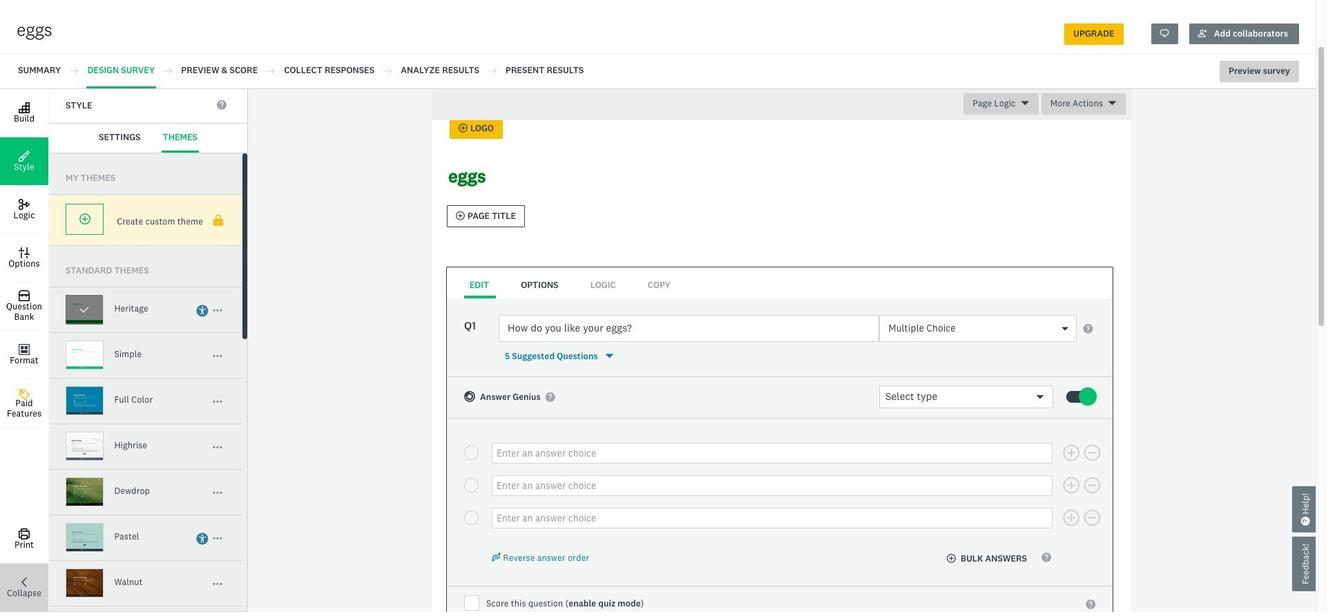 Task type: vqa. For each thing, say whether or not it's contained in the screenshot.
1st the Products Icon
no



Task type: locate. For each thing, give the bounding box(es) containing it.
None radio
[[464, 511, 479, 525]]

None radio
[[464, 446, 479, 460], [464, 478, 479, 493], [464, 446, 479, 460], [464, 478, 479, 493]]

rewards image
[[410, 29, 474, 74]]



